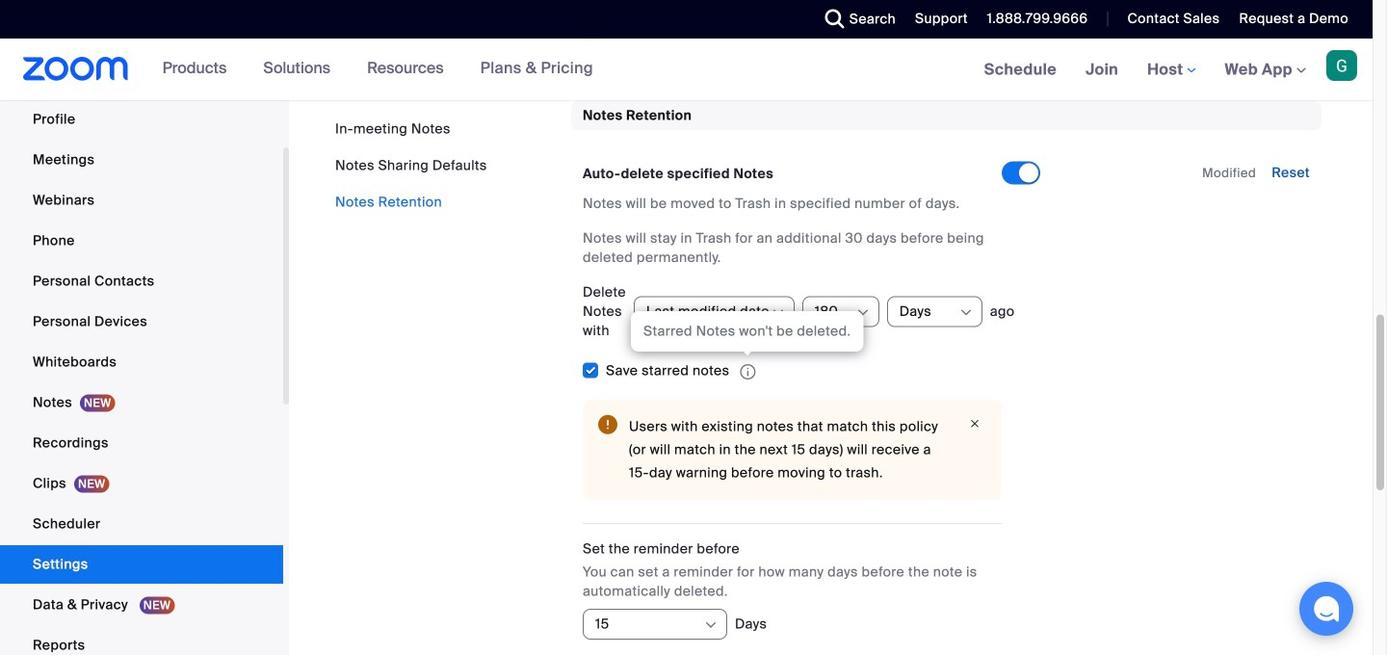 Task type: describe. For each thing, give the bounding box(es) containing it.
zoom logo image
[[23, 57, 129, 81]]

1 vertical spatial show options image
[[703, 618, 719, 633]]

personal menu menu
[[0, 60, 283, 655]]

product information navigation
[[148, 39, 608, 100]]

0 vertical spatial show options image
[[855, 305, 871, 321]]

application inside notes retention element
[[606, 362, 763, 381]]

1 show options image from the left
[[771, 305, 786, 321]]

profile picture image
[[1327, 50, 1358, 81]]



Task type: locate. For each thing, give the bounding box(es) containing it.
menu bar
[[335, 119, 487, 212]]

show options image
[[855, 305, 871, 321], [703, 618, 719, 633]]

meetings navigation
[[970, 39, 1373, 102]]

warning image
[[598, 415, 618, 435]]

0 horizontal spatial show options image
[[703, 618, 719, 633]]

open chat image
[[1313, 595, 1340, 622]]

0 horizontal spatial show options image
[[771, 305, 786, 321]]

alert
[[583, 400, 1002, 500]]

application
[[606, 362, 763, 381]]

close image
[[964, 415, 987, 433]]

notes retention element
[[571, 100, 1322, 655]]

2 show options image from the left
[[958, 305, 974, 321]]

banner
[[0, 39, 1373, 102]]

alert inside notes retention element
[[583, 400, 1002, 500]]

show options image
[[771, 305, 786, 321], [958, 305, 974, 321]]

1 horizontal spatial show options image
[[855, 305, 871, 321]]

1 horizontal spatial show options image
[[958, 305, 974, 321]]



Task type: vqa. For each thing, say whether or not it's contained in the screenshot.
the What inside What is a Licensed user and what is a Participant? dropdown button
no



